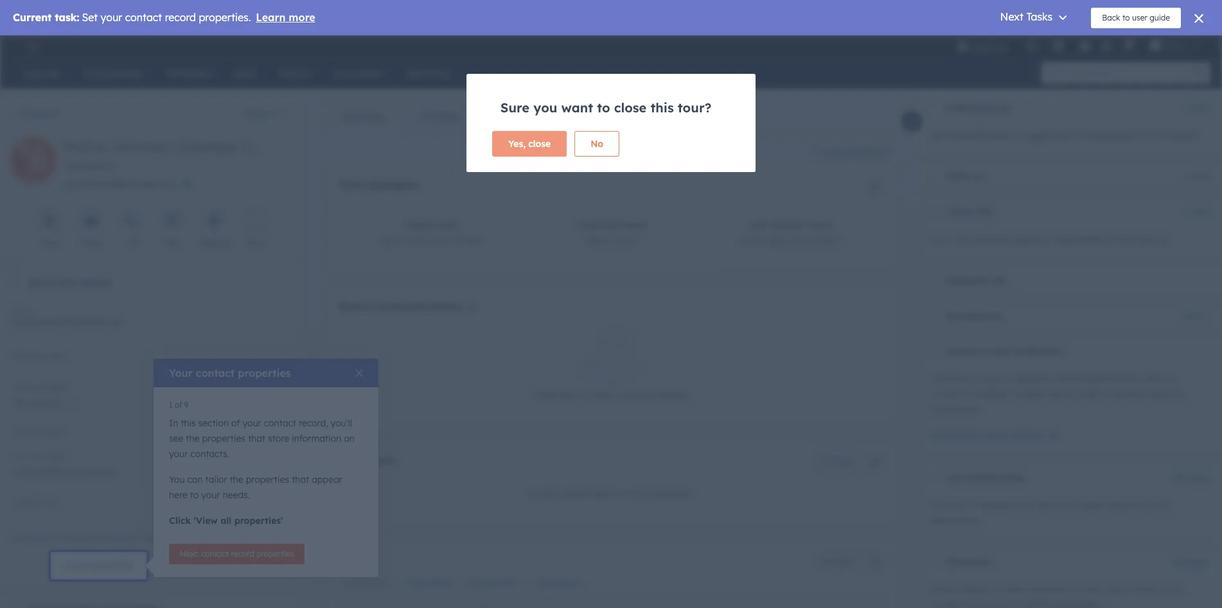 Task type: vqa. For each thing, say whether or not it's contained in the screenshot.
you'll on the left of page
yes



Task type: describe. For each thing, give the bounding box(es) containing it.
these
[[1132, 584, 1156, 596]]

tickets (0)
[[945, 206, 993, 218]]

contacted
[[31, 453, 67, 463]]

credit
[[1076, 389, 1100, 400]]

create date 09/21/2023 2:41 pm edt
[[381, 221, 484, 247]]

Last contacted text field
[[13, 461, 292, 481]]

to right the credit
[[1102, 389, 1111, 400]]

build
[[930, 584, 951, 596]]

no associated objects of this type exist.
[[526, 488, 696, 500]]

click
[[169, 515, 191, 527]]

processing
[[68, 533, 108, 543]]

4:22
[[789, 235, 807, 247]]

contact inside dropdown button
[[77, 277, 111, 288]]

0 horizontal spatial with
[[1101, 234, 1119, 245]]

your
[[169, 367, 193, 380]]

status
[[33, 498, 55, 508]]

about this contact
[[28, 277, 111, 288]]

2 + add button from the top
[[1183, 169, 1209, 184]]

contact for contact owner
[[13, 427, 42, 437]]

close image
[[355, 369, 363, 377]]

deal for deal stage
[[536, 579, 553, 588]]

lead
[[13, 498, 31, 508]]

there are no recent communications.
[[533, 389, 689, 401]]

basis
[[35, 533, 54, 543]]

actions
[[244, 108, 277, 120]]

that inside attribute contacts created to marketing activities. when a contact is created, hubspot gives credit to all that contact's interactions.
[[1126, 389, 1143, 400]]

segment
[[979, 500, 1016, 511]]

deal owner
[[343, 579, 387, 588]]

opportunity button
[[13, 390, 292, 411]]

contact create attribution button
[[917, 334, 1209, 369]]

data
[[339, 179, 364, 191]]

owner for contact owner
[[44, 427, 66, 437]]

lists
[[949, 500, 965, 511]]

contact owner
[[13, 427, 66, 437]]

here
[[169, 490, 187, 501]]

1 vertical spatial for
[[56, 533, 66, 543]]

1 vertical spatial associated
[[1052, 234, 1098, 245]]

calling icon button
[[1020, 37, 1042, 54]]

see the businesses or organizations associated with this record.
[[930, 130, 1200, 141]]

sure you want to close this tour? dialog
[[466, 74, 756, 172]]

properties inside the you can tailor the properties that appear here to your needs.
[[246, 474, 289, 486]]

view all properties link
[[54, 556, 143, 576]]

(0) for tickets (0)
[[980, 206, 993, 218]]

email emailmaria@hubspot.com
[[13, 306, 125, 328]]

Search HubSpot search field
[[1042, 62, 1199, 84]]

close
[[407, 579, 428, 588]]

properties'
[[234, 515, 283, 527]]

your inside build a library of sales resources for your team. these could include call scripts or positioning guides.
[[1084, 584, 1103, 596]]

store
[[268, 433, 289, 445]]

recent
[[339, 300, 374, 313]]

your down the see
[[169, 448, 188, 460]]

phone number
[[13, 351, 66, 361]]

companies (0)
[[945, 102, 1011, 114]]

guides.
[[1071, 599, 1101, 608]]

type
[[652, 488, 671, 500]]

properties inside "view all properties" link
[[95, 561, 132, 571]]

manage for use lists to segment this record for reporting, email, and automation.
[[1173, 472, 1209, 484]]

that inside the you can tailor the properties that appear here to your needs.
[[292, 474, 309, 486]]

+ for see the businesses or organizations associated with this record.
[[1183, 102, 1189, 114]]

record,
[[299, 418, 328, 429]]

yes,
[[508, 138, 526, 150]]

positioning
[[1022, 599, 1069, 608]]

hubspot image
[[23, 38, 39, 53]]

overview
[[342, 111, 384, 123]]

+ add for see the businesses or organizations associated with this record.
[[1183, 102, 1209, 114]]

notifications button
[[1117, 35, 1139, 56]]

greg robinson image
[[1149, 40, 1161, 51]]

+ for track the customer requests associated with this record.
[[1183, 206, 1189, 218]]

communications.
[[617, 389, 689, 401]]

1 horizontal spatial with
[[1133, 130, 1150, 141]]

0 horizontal spatial all
[[85, 561, 93, 571]]

+ add button for see the businesses or organizations associated with this record.
[[1183, 100, 1209, 116]]

playbooks
[[945, 556, 992, 568]]

communications
[[377, 300, 462, 313]]

companies for companies
[[339, 454, 396, 467]]

list memberships
[[945, 472, 1025, 484]]

more
[[246, 238, 264, 248]]

appear
[[312, 474, 342, 486]]

record inside use lists to segment this record for reporting, email, and automation.
[[1036, 500, 1063, 511]]

add inside popup button
[[1182, 310, 1200, 322]]

pm inside the create date 09/21/2023 2:41 pm edt
[[451, 235, 464, 247]]

history
[[215, 561, 240, 571]]

create date
[[469, 579, 515, 588]]

upgrade image
[[957, 41, 969, 53]]

contact for contact create attribution
[[945, 346, 981, 357]]

call image
[[126, 216, 138, 228]]

you can tailor the properties that appear here to your needs.
[[169, 474, 342, 501]]

pm inside last activity date 10/24/2023 4:22 pm edt
[[809, 235, 823, 247]]

2 + add from the top
[[1183, 171, 1209, 182]]

1 vertical spatial emailmaria@hubspot.com
[[13, 316, 125, 328]]

to inside the you can tailor the properties that appear here to your needs.
[[190, 490, 199, 501]]

notifications image
[[1122, 41, 1134, 53]]

tickets (0) button
[[917, 195, 1178, 229]]

include
[[930, 599, 960, 608]]

reporting,
[[1080, 500, 1122, 511]]

the inside in this section of your contact record, you'll see the properties that store information on your contacts.
[[186, 433, 199, 445]]

track
[[930, 234, 953, 245]]

0 vertical spatial emailmaria@hubspot.com
[[64, 179, 176, 190]]

about
[[28, 277, 55, 288]]

tour?
[[678, 100, 711, 116]]

deal for deal owner
[[343, 579, 361, 588]]

hubspot
[[1011, 389, 1049, 400]]

view property history
[[162, 561, 240, 571]]

created,
[[974, 389, 1009, 400]]

(0) for companies (0)
[[998, 102, 1011, 114]]

task image
[[167, 216, 179, 228]]

opportunity inside opportunity popup button
[[13, 397, 64, 409]]

actions button
[[236, 101, 295, 127]]

legal
[[13, 533, 33, 543]]

marketplaces image
[[1052, 41, 1064, 53]]

edt inside last activity date 10/24/2023 4:22 pm edt
[[825, 235, 842, 247]]

create for create date
[[469, 579, 495, 588]]

tailor
[[205, 474, 227, 486]]

attribution
[[1015, 346, 1063, 357]]

more image
[[249, 216, 261, 228]]

contact up history on the bottom left of page
[[201, 549, 229, 559]]

tickets
[[945, 206, 977, 218]]

attribute
[[930, 373, 968, 385]]

close inside "button"
[[528, 138, 551, 150]]

highlights
[[367, 179, 419, 191]]

property
[[181, 561, 213, 571]]

your contact properties
[[169, 367, 291, 380]]

edt inside the create date 09/21/2023 2:41 pm edt
[[467, 235, 484, 247]]

date for create date 09/21/2023 2:41 pm edt
[[438, 221, 459, 231]]

needs.
[[223, 490, 250, 501]]

companies (0) button
[[917, 91, 1178, 125]]

contact create attribution
[[945, 346, 1063, 357]]

next:
[[180, 549, 199, 559]]

0 vertical spatial associated
[[1084, 130, 1130, 141]]

last for last activity date 10/24/2023 4:22 pm edt
[[748, 221, 768, 231]]

0 horizontal spatial record.
[[1139, 234, 1168, 245]]

contact inside attribute contacts created to marketing activities. when a contact is created, hubspot gives credit to all that contact's interactions.
[[930, 389, 962, 400]]

view for view property history
[[162, 561, 179, 571]]

lifecycle for lifecycle stage
[[13, 382, 44, 392]]

9
[[184, 400, 189, 410]]

contact)
[[241, 137, 304, 156]]

1 vertical spatial contact's
[[110, 533, 143, 543]]

sure you want to close this tour?
[[500, 100, 711, 116]]

call
[[125, 238, 139, 248]]

to inside use lists to segment this record for reporting, email, and automation.
[[968, 500, 976, 511]]

0 vertical spatial record.
[[1171, 130, 1200, 141]]

stage
[[47, 382, 67, 392]]

'view
[[194, 515, 218, 527]]



Task type: locate. For each thing, give the bounding box(es) containing it.
properties
[[238, 367, 291, 380], [202, 433, 245, 445], [246, 474, 289, 486], [256, 549, 294, 559], [95, 561, 132, 571]]

list
[[945, 472, 962, 484]]

0 horizontal spatial close
[[528, 138, 551, 150]]

1 horizontal spatial close
[[614, 100, 647, 116]]

stage inside popup button
[[556, 579, 578, 588]]

1 horizontal spatial contact
[[945, 346, 981, 357]]

0 horizontal spatial that
[[248, 433, 265, 445]]

next: contact record properties
[[180, 549, 294, 559]]

0 vertical spatial record
[[1036, 500, 1063, 511]]

owner for deal owner
[[363, 579, 387, 588]]

maria
[[64, 137, 106, 156]]

menu
[[948, 35, 1207, 56]]

manage link for build a library of sales resources for your team. these could include call scripts or positioning guides.
[[1173, 554, 1209, 570]]

sure
[[500, 100, 529, 116]]

task
[[165, 238, 181, 248]]

of up scripts
[[991, 584, 1000, 596]]

1 manage from the top
[[1173, 472, 1209, 484]]

email,
[[1124, 500, 1150, 511]]

of inside in this section of your contact record, you'll see the properties that store information on your contacts.
[[231, 418, 240, 429]]

0 horizontal spatial lifecycle
[[13, 382, 44, 392]]

customer
[[971, 234, 1011, 245]]

2 horizontal spatial that
[[1126, 389, 1143, 400]]

for for build a library of sales resources for your team. these could include call scripts or positioning guides.
[[1069, 584, 1081, 596]]

2 vertical spatial + add button
[[1183, 204, 1209, 220]]

marketing
[[1056, 373, 1099, 385]]

1 horizontal spatial contact's
[[1146, 389, 1184, 400]]

record inside next: contact record properties link
[[231, 549, 254, 559]]

date left deal stage
[[497, 579, 515, 588]]

that inside in this section of your contact record, you'll see the properties that store information on your contacts.
[[248, 433, 265, 445]]

or
[[1012, 130, 1021, 141], [1010, 599, 1019, 608]]

2 manage link from the top
[[1173, 554, 1209, 570]]

last for last contacted
[[13, 453, 28, 463]]

of for no
[[623, 488, 632, 500]]

opportunity
[[585, 235, 637, 247], [13, 397, 64, 409]]

0 horizontal spatial email
[[13, 306, 33, 316]]

email down about
[[13, 306, 33, 316]]

want
[[561, 100, 593, 116]]

contact right your on the left of the page
[[196, 367, 235, 380]]

businesses
[[964, 130, 1010, 141]]

contact up store
[[264, 418, 296, 429]]

1 pm from the left
[[451, 235, 464, 247]]

or inside build a library of sales resources for your team. these could include call scripts or positioning guides.
[[1010, 599, 1019, 608]]

overview button
[[324, 102, 402, 132]]

activities button
[[402, 102, 477, 132]]

last contacted
[[13, 453, 67, 463]]

build a library of sales resources for your team. these could include call scripts or positioning guides.
[[930, 584, 1182, 608]]

Search search field
[[342, 600, 498, 608]]

last inside last activity date 10/24/2023 4:22 pm edt
[[748, 221, 768, 231]]

builder
[[1013, 430, 1045, 441]]

+ add button for track the customer requests associated with this record.
[[1183, 204, 1209, 220]]

1 vertical spatial with
[[1101, 234, 1119, 245]]

caret image
[[927, 106, 935, 110]]

1 vertical spatial record
[[231, 549, 254, 559]]

1 vertical spatial manage link
[[1173, 554, 1209, 570]]

search image
[[1195, 69, 1204, 78]]

manage for build a library of sales resources for your team. these could include call scripts or positioning guides.
[[1173, 556, 1209, 568]]

1 horizontal spatial that
[[292, 474, 309, 486]]

0 horizontal spatial companies
[[339, 454, 396, 467]]

1 deal from the left
[[343, 579, 361, 588]]

2 deal from the left
[[536, 579, 553, 588]]

list memberships button
[[917, 461, 1168, 495]]

0 vertical spatial owner
[[44, 427, 66, 437]]

of right 1
[[175, 400, 182, 410]]

1 horizontal spatial pm
[[809, 235, 823, 247]]

0 vertical spatial contact's
[[1146, 389, 1184, 400]]

companies for companies (0)
[[945, 102, 996, 114]]

deal owner button
[[339, 575, 398, 592]]

note image
[[44, 216, 55, 228]]

0 horizontal spatial opportunity
[[13, 397, 64, 409]]

(0) right tickets
[[980, 206, 993, 218]]

1 horizontal spatial a
[[1171, 373, 1176, 385]]

for right basis
[[56, 533, 66, 543]]

library
[[962, 584, 989, 596]]

1 horizontal spatial edt
[[825, 235, 842, 247]]

manage
[[1173, 472, 1209, 484], [1173, 556, 1209, 568]]

1 vertical spatial add button
[[816, 553, 859, 570]]

objects
[[590, 488, 621, 500]]

2 vertical spatial associated
[[541, 488, 588, 500]]

edt right 2:41 in the top of the page
[[467, 235, 484, 247]]

emailmaria@hubspot.com
[[64, 179, 176, 190], [13, 316, 125, 328]]

create right the close date popup button
[[469, 579, 495, 588]]

0 vertical spatial no
[[591, 138, 603, 150]]

2 view from the left
[[162, 561, 179, 571]]

+ add for track the customer requests associated with this record.
[[1183, 206, 1209, 218]]

1 vertical spatial stage
[[556, 579, 578, 588]]

all right 'view
[[221, 515, 232, 527]]

no for no associated objects of this type exist.
[[526, 488, 539, 500]]

0 horizontal spatial owner
[[44, 427, 66, 437]]

deal stage button
[[531, 575, 589, 592]]

memberships
[[964, 472, 1025, 484]]

with
[[1133, 130, 1150, 141], [1101, 234, 1119, 245]]

this inside 'dialog'
[[651, 100, 674, 116]]

email for email
[[81, 238, 101, 248]]

all down activities.
[[1114, 389, 1123, 400]]

0 horizontal spatial a
[[954, 584, 959, 596]]

1 view from the left
[[65, 561, 83, 571]]

0 vertical spatial for
[[1066, 500, 1078, 511]]

2 vertical spatial + add
[[1183, 206, 1209, 218]]

1 vertical spatial lifecycle
[[13, 382, 44, 392]]

interactions.
[[930, 404, 982, 416]]

pm right 2:41 in the top of the page
[[451, 235, 464, 247]]

email image
[[85, 216, 97, 228]]

1 vertical spatial create
[[469, 579, 495, 588]]

0 vertical spatial last
[[748, 221, 768, 231]]

see
[[169, 433, 183, 445]]

view inside "view all properties" link
[[65, 561, 83, 571]]

1 horizontal spatial stage
[[621, 221, 647, 231]]

0 vertical spatial close
[[614, 100, 647, 116]]

create inside the create date 09/21/2023 2:41 pm edt
[[406, 221, 436, 231]]

0 vertical spatial opportunity
[[585, 235, 637, 247]]

that down activities.
[[1126, 389, 1143, 400]]

this inside in this section of your contact record, you'll see the properties that store information on your contacts.
[[181, 418, 196, 429]]

or down sales in the right bottom of the page
[[1010, 599, 1019, 608]]

companies down on
[[339, 454, 396, 467]]

0 vertical spatial that
[[1126, 389, 1143, 400]]

email inside 'email emailmaria@hubspot.com'
[[13, 306, 33, 316]]

create up 09/21/2023
[[406, 221, 436, 231]]

create
[[983, 346, 1012, 357]]

0 vertical spatial all
[[1114, 389, 1123, 400]]

0 vertical spatial +
[[1183, 102, 1189, 114]]

date right close
[[430, 579, 449, 588]]

1 vertical spatial record.
[[1139, 234, 1168, 245]]

contact inside in this section of your contact record, you'll see the properties that store information on your contacts.
[[264, 418, 296, 429]]

date inside the create date 09/21/2023 2:41 pm edt
[[438, 221, 459, 231]]

navigation
[[324, 101, 478, 133]]

contacts
[[970, 373, 1007, 385]]

associated down tickets (0) dropdown button
[[1052, 234, 1098, 245]]

1 horizontal spatial email
[[81, 238, 101, 248]]

view for view all properties
[[65, 561, 83, 571]]

1 vertical spatial owner
[[363, 579, 387, 588]]

2:41
[[432, 235, 449, 247]]

could
[[1159, 584, 1182, 596]]

1 horizontal spatial all
[[221, 515, 232, 527]]

settings link
[[1099, 39, 1115, 52]]

date right activity
[[811, 221, 832, 231]]

+ add
[[1183, 102, 1209, 114], [1183, 171, 1209, 182], [1183, 206, 1209, 218]]

1 vertical spatial manage
[[1173, 556, 1209, 568]]

stage for lifecycle stage opportunity
[[621, 221, 647, 231]]

menu item
[[1016, 35, 1019, 56]]

close up no 'button'
[[614, 100, 647, 116]]

that left store
[[248, 433, 265, 445]]

1 vertical spatial opportunity
[[13, 397, 64, 409]]

contact's down when
[[1146, 389, 1184, 400]]

to up gives
[[1044, 373, 1053, 385]]

for for use lists to segment this record for reporting, email, and automation.
[[1066, 500, 1078, 511]]

of for build
[[991, 584, 1000, 596]]

a right the build
[[954, 584, 959, 596]]

0 vertical spatial with
[[1133, 130, 1150, 141]]

3 + add button from the top
[[1183, 204, 1209, 220]]

0 vertical spatial + add
[[1183, 102, 1209, 114]]

0 vertical spatial or
[[1012, 130, 1021, 141]]

1 horizontal spatial no
[[591, 138, 603, 150]]

menu containing music
[[948, 35, 1207, 56]]

record.
[[1171, 130, 1200, 141], [1139, 234, 1168, 245]]

or right businesses
[[1012, 130, 1021, 141]]

0 vertical spatial + add button
[[1183, 100, 1209, 116]]

email for email emailmaria@hubspot.com
[[13, 306, 33, 316]]

lead status
[[13, 498, 55, 508]]

of inside build a library of sales resources for your team. these could include call scripts or positioning guides.
[[991, 584, 1000, 596]]

to down can at the bottom left of page
[[190, 490, 199, 501]]

add
[[1191, 102, 1209, 114], [1191, 171, 1209, 182], [1191, 206, 1209, 218], [1182, 310, 1200, 322], [836, 457, 850, 467], [836, 557, 850, 566]]

3 + add from the top
[[1183, 206, 1209, 218]]

0 horizontal spatial (0)
[[980, 206, 993, 218]]

to right want
[[597, 100, 610, 116]]

1 horizontal spatial opportunity
[[585, 235, 637, 247]]

0 vertical spatial companies
[[945, 102, 996, 114]]

contact down attribute
[[930, 389, 962, 400]]

organizations
[[1024, 130, 1081, 141]]

your inside the you can tailor the properties that appear here to your needs.
[[201, 490, 220, 501]]

close right yes,
[[528, 138, 551, 150]]

stage inside the lifecycle stage opportunity
[[621, 221, 647, 231]]

1 horizontal spatial create
[[469, 579, 495, 588]]

(0) up businesses
[[998, 102, 1011, 114]]

contact up 'email emailmaria@hubspot.com'
[[77, 277, 111, 288]]

calling icon image
[[1025, 40, 1037, 52]]

2 manage from the top
[[1173, 556, 1209, 568]]

owner left close
[[363, 579, 387, 588]]

phone
[[13, 351, 36, 361]]

properties inside next: contact record properties link
[[256, 549, 294, 559]]

1 horizontal spatial deal
[[536, 579, 553, 588]]

0 vertical spatial a
[[1171, 373, 1176, 385]]

2 vertical spatial all
[[85, 561, 93, 571]]

your down tailor
[[201, 490, 220, 501]]

navigation containing overview
[[324, 101, 478, 133]]

0 horizontal spatial edt
[[467, 235, 484, 247]]

close date
[[407, 579, 449, 588]]

attribution report builder
[[930, 430, 1045, 441]]

create for create date 09/21/2023 2:41 pm edt
[[406, 221, 436, 231]]

1 + add button from the top
[[1183, 100, 1209, 116]]

date inside last activity date 10/24/2023 4:22 pm edt
[[811, 221, 832, 231]]

1 + from the top
[[1183, 102, 1189, 114]]

2 edt from the left
[[825, 235, 842, 247]]

owner up contacted
[[44, 427, 66, 437]]

1 vertical spatial close
[[528, 138, 551, 150]]

last left contacted
[[13, 453, 28, 463]]

0 vertical spatial manage
[[1173, 472, 1209, 484]]

1 vertical spatial a
[[954, 584, 959, 596]]

attribution
[[930, 430, 979, 441]]

exist.
[[674, 488, 696, 500]]

the up needs.
[[230, 474, 243, 486]]

all down processing
[[85, 561, 93, 571]]

that left appear
[[292, 474, 309, 486]]

the right see on the top of page
[[948, 130, 962, 141]]

1 vertical spatial + add button
[[1183, 169, 1209, 184]]

date
[[438, 221, 459, 231], [811, 221, 832, 231], [430, 579, 449, 588], [497, 579, 515, 588]]

date up 2:41 in the top of the page
[[438, 221, 459, 231]]

properties inside in this section of your contact record, you'll see the properties that store information on your contacts.
[[202, 433, 245, 445]]

1 horizontal spatial owner
[[363, 579, 387, 588]]

there
[[533, 389, 556, 401]]

of right objects
[[623, 488, 632, 500]]

1 vertical spatial contact
[[13, 427, 42, 437]]

meeting image
[[208, 216, 220, 228]]

number
[[38, 351, 66, 361]]

1 add button from the top
[[816, 454, 859, 471]]

contact up last contacted
[[13, 427, 42, 437]]

+ add button
[[1183, 100, 1209, 116], [1183, 169, 1209, 184], [1183, 204, 1209, 220]]

for inside build a library of sales resources for your team. these could include call scripts or positioning guides.
[[1069, 584, 1081, 596]]

emailmaria@hubspot.com down salesperson
[[64, 179, 176, 190]]

view all properties
[[65, 561, 132, 571]]

to inside 'dialog'
[[597, 100, 610, 116]]

add button
[[816, 454, 859, 471], [816, 553, 859, 570]]

date for close date
[[430, 579, 449, 588]]

record up history on the bottom left of page
[[231, 549, 254, 559]]

1 vertical spatial + add
[[1183, 171, 1209, 182]]

1 manage link from the top
[[1173, 470, 1209, 486]]

2 add button from the top
[[816, 553, 859, 570]]

0 vertical spatial lifecycle
[[575, 221, 619, 231]]

information
[[292, 433, 341, 445]]

associated left objects
[[541, 488, 588, 500]]

date inside create date popup button
[[497, 579, 515, 588]]

date inside the close date popup button
[[430, 579, 449, 588]]

activities
[[421, 111, 459, 123]]

1 vertical spatial no
[[526, 488, 539, 500]]

0 vertical spatial (0)
[[998, 102, 1011, 114]]

of right section
[[231, 418, 240, 429]]

email down email image
[[81, 238, 101, 248]]

to right lists
[[968, 500, 976, 511]]

gives
[[1051, 389, 1073, 400]]

this inside use lists to segment this record for reporting, email, and automation.
[[1018, 500, 1033, 511]]

0 horizontal spatial create
[[406, 221, 436, 231]]

0 horizontal spatial contact
[[13, 427, 42, 437]]

0 horizontal spatial pm
[[451, 235, 464, 247]]

recent
[[588, 389, 615, 401]]

view property history link
[[151, 556, 251, 576]]

view
[[65, 561, 83, 571], [162, 561, 179, 571]]

1 vertical spatial email
[[13, 306, 33, 316]]

no inside no 'button'
[[591, 138, 603, 150]]

your
[[242, 418, 261, 429], [169, 448, 188, 460], [201, 490, 220, 501], [1084, 584, 1103, 596]]

lifecycle inside the lifecycle stage opportunity
[[575, 221, 619, 231]]

report
[[982, 430, 1010, 441]]

1 + add from the top
[[1183, 102, 1209, 114]]

for inside use lists to segment this record for reporting, email, and automation.
[[1066, 500, 1078, 511]]

manage link for use lists to segment this record for reporting, email, and automation.
[[1173, 470, 1209, 486]]

0 vertical spatial contact
[[945, 346, 981, 357]]

date for create date
[[497, 579, 515, 588]]

all inside attribute contacts created to marketing activities. when a contact is created, hubspot gives credit to all that contact's interactions.
[[1114, 389, 1123, 400]]

2 vertical spatial +
[[1183, 206, 1189, 218]]

stage for deal stage
[[556, 579, 578, 588]]

0 horizontal spatial view
[[65, 561, 83, 571]]

2 horizontal spatial all
[[1114, 389, 1123, 400]]

(sample
[[177, 137, 237, 156]]

view left property
[[162, 561, 179, 571]]

section
[[198, 418, 229, 429]]

music button
[[1142, 35, 1205, 56]]

2 + from the top
[[1183, 171, 1189, 182]]

this
[[651, 100, 674, 116], [1153, 130, 1168, 141], [1121, 234, 1136, 245], [58, 277, 74, 288], [181, 418, 196, 429], [635, 488, 650, 500], [1018, 500, 1033, 511]]

you
[[533, 100, 557, 116]]

salesperson
[[64, 161, 116, 172]]

0 vertical spatial create
[[406, 221, 436, 231]]

last activity date 10/24/2023 4:22 pm edt
[[738, 221, 842, 247]]

1 edt from the left
[[467, 235, 484, 247]]

companies inside dropdown button
[[945, 102, 996, 114]]

the right track
[[955, 234, 969, 245]]

1 horizontal spatial last
[[748, 221, 768, 231]]

2 pm from the left
[[809, 235, 823, 247]]

1 vertical spatial +
[[1183, 171, 1189, 182]]

1 vertical spatial all
[[221, 515, 232, 527]]

1 horizontal spatial (0)
[[998, 102, 1011, 114]]

owner inside popup button
[[363, 579, 387, 588]]

edt
[[467, 235, 484, 247], [825, 235, 842, 247]]

0 horizontal spatial contact's
[[110, 533, 143, 543]]

lifecycle stage opportunity
[[575, 221, 647, 247]]

associated right the organizations
[[1084, 130, 1130, 141]]

your right section
[[242, 418, 261, 429]]

create inside popup button
[[469, 579, 495, 588]]

3 + from the top
[[1183, 206, 1189, 218]]

contact's inside attribute contacts created to marketing activities. when a contact is created, hubspot gives credit to all that contact's interactions.
[[1146, 389, 1184, 400]]

0 vertical spatial add button
[[816, 454, 859, 471]]

0 horizontal spatial deal
[[343, 579, 361, 588]]

upgrade
[[971, 42, 1007, 52]]

of for in
[[231, 418, 240, 429]]

1 horizontal spatial companies
[[945, 102, 996, 114]]

view down legal basis for processing contact's data at left bottom
[[65, 561, 83, 571]]

the inside the you can tailor the properties that appear here to your needs.
[[230, 474, 243, 486]]

edt right 4:22
[[825, 235, 842, 247]]

0 vertical spatial manage link
[[1173, 470, 1209, 486]]

last up 10/24/2023
[[748, 221, 768, 231]]

a inside attribute contacts created to marketing activities. when a contact is created, hubspot gives credit to all that contact's interactions.
[[1171, 373, 1176, 385]]

activity
[[770, 221, 809, 231]]

can
[[187, 474, 203, 486]]

this inside dropdown button
[[58, 277, 74, 288]]

the
[[948, 130, 962, 141], [955, 234, 969, 245], [186, 433, 199, 445], [230, 474, 243, 486]]

for left reporting,
[[1066, 500, 1078, 511]]

the right the see
[[186, 433, 199, 445]]

your up guides.
[[1084, 584, 1103, 596]]

Phone number text field
[[13, 350, 292, 375]]

lifecycle
[[575, 221, 619, 231], [13, 382, 44, 392]]

1 horizontal spatial record
[[1036, 500, 1063, 511]]

pm right 4:22
[[809, 235, 823, 247]]

contact inside dropdown button
[[945, 346, 981, 357]]

emailmaria@hubspot.com up number
[[13, 316, 125, 328]]

contact up attribute
[[945, 346, 981, 357]]

no for no
[[591, 138, 603, 150]]

deal stage
[[536, 579, 578, 588]]

use
[[930, 500, 946, 511]]

help image
[[1079, 41, 1091, 53]]

record down list memberships dropdown button
[[1036, 500, 1063, 511]]

1 horizontal spatial view
[[162, 561, 179, 571]]

settings image
[[1101, 41, 1112, 52]]

1 vertical spatial or
[[1010, 599, 1019, 608]]

0 horizontal spatial record
[[231, 549, 254, 559]]

opportunity inside the lifecycle stage opportunity
[[585, 235, 637, 247]]

click 'view all properties'
[[169, 515, 283, 527]]

companies up businesses
[[945, 102, 996, 114]]

resources
[[1026, 584, 1067, 596]]

view inside view property history "link"
[[162, 561, 179, 571]]

contact's left 'data'
[[110, 533, 143, 543]]

1 vertical spatial companies
[[339, 454, 396, 467]]

for up guides.
[[1069, 584, 1081, 596]]

1 horizontal spatial record.
[[1171, 130, 1200, 141]]

a inside build a library of sales resources for your team. these could include call scripts or positioning guides.
[[954, 584, 959, 596]]

lifecycle for lifecycle stage opportunity
[[575, 221, 619, 231]]

customize tabs link
[[805, 143, 899, 163]]

a right when
[[1171, 373, 1176, 385]]



